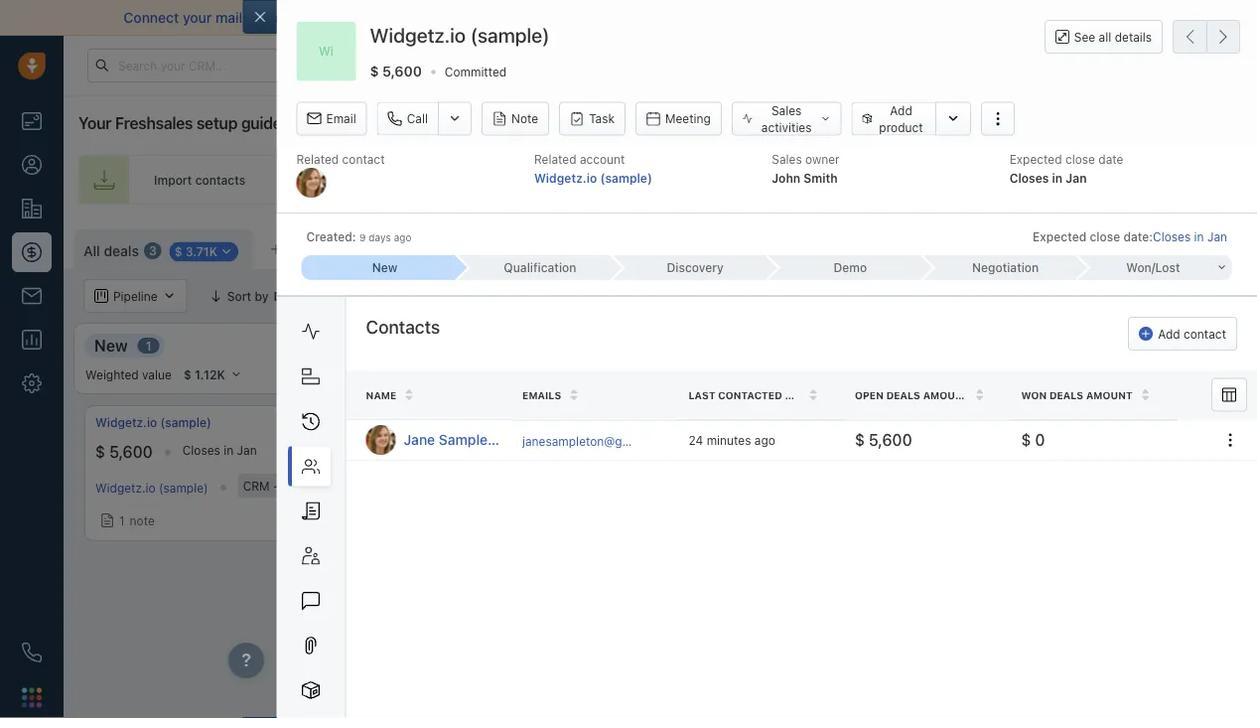 Task type: locate. For each thing, give the bounding box(es) containing it.
lost
[[1156, 261, 1180, 275]]

your for mailbox
[[183, 9, 212, 26]]

(sample)
[[471, 23, 550, 47], [600, 171, 652, 185], [160, 416, 211, 430], [474, 416, 525, 430], [513, 432, 571, 448], [387, 479, 437, 493], [159, 481, 208, 495]]

0 vertical spatial jan
[[1066, 171, 1087, 185]]

$ 5,600 down open
[[855, 430, 912, 449]]

1 vertical spatial sales
[[772, 152, 802, 166]]

amount down add contact button
[[1086, 390, 1133, 401]]

import contacts
[[154, 173, 245, 187]]

close left date:
[[1090, 230, 1121, 244]]

new down the all deals link
[[94, 336, 128, 355]]

o
[[380, 242, 389, 256]]

1 horizontal spatial $ 5,600
[[370, 63, 422, 79]]

$ 5,600 up the 1 note
[[95, 443, 153, 462]]

1 vertical spatial expected
[[1033, 230, 1087, 244]]

negotiation
[[972, 261, 1039, 275]]

widgetz.io (sample) link up note at bottom left
[[95, 481, 208, 495]]

all left 3 at top left
[[83, 243, 100, 259]]

1 vertical spatial all
[[512, 289, 527, 303]]

freshworks switcher image
[[22, 688, 42, 708]]

deal inside button
[[530, 289, 555, 303]]

expected left date on the top right of page
[[1010, 152, 1062, 166]]

jan up import deals group
[[1066, 171, 1087, 185]]

1 horizontal spatial new
[[372, 261, 398, 275]]

acme
[[418, 416, 450, 430]]

settings
[[940, 239, 988, 253]]

1 vertical spatial and
[[1036, 289, 1057, 303]]

1 vertical spatial won
[[1021, 390, 1047, 401]]

import up quotas and forecasting
[[1035, 239, 1073, 253]]

email image
[[1061, 57, 1075, 74]]

new
[[372, 261, 398, 275], [94, 336, 128, 355]]

add contact
[[1158, 327, 1227, 341]]

1 vertical spatial contact
[[1184, 327, 1227, 341]]

sales
[[772, 103, 802, 117], [772, 152, 802, 166]]

1 related from the left
[[297, 152, 339, 166]]

container_wx8msf4aqz5i3rn1 image
[[361, 289, 375, 303], [490, 289, 504, 303], [100, 514, 114, 528]]

1 vertical spatial import
[[1035, 239, 1073, 253]]

import deals group
[[1008, 229, 1150, 263]]

0 vertical spatial contact
[[342, 152, 385, 166]]

your left mailbox
[[183, 9, 212, 26]]

1 vertical spatial widgetz.io (sample) link
[[95, 414, 211, 431]]

1 for 1 filter applied
[[383, 289, 389, 303]]

9
[[359, 232, 366, 243]]

jan up crm
[[237, 443, 257, 457]]

days
[[369, 232, 391, 243]]

crm
[[243, 479, 270, 493]]

contact down email
[[342, 152, 385, 166]]

2 horizontal spatial container_wx8msf4aqz5i3rn1 image
[[490, 289, 504, 303]]

and
[[431, 9, 456, 26], [1036, 289, 1057, 303]]

see
[[1075, 30, 1096, 44]]

deals
[[1076, 239, 1107, 253], [104, 243, 139, 259], [887, 390, 921, 401], [1050, 390, 1084, 401]]

won for won / lost
[[1127, 261, 1152, 275]]

deliverability
[[343, 9, 427, 26]]

0 vertical spatial ago
[[394, 232, 412, 243]]

expected for expected close date:
[[1033, 230, 1087, 244]]

0 horizontal spatial your
[[183, 9, 212, 26]]

related left account
[[534, 152, 577, 166]]

sales activities button up sales owner john smith
[[732, 102, 842, 136]]

0 horizontal spatial amount
[[923, 390, 970, 401]]

0 vertical spatial qualification
[[504, 261, 577, 275]]

new down o
[[372, 261, 398, 275]]

5,600 up the 1 note
[[109, 443, 153, 462]]

sales for sales owner john smith
[[772, 152, 802, 166]]

your right the invite
[[668, 173, 694, 187]]

5,600 down open
[[869, 430, 912, 449]]

widgetz.io (sample) link down account
[[534, 171, 652, 185]]

deal
[[1213, 239, 1238, 253], [530, 289, 555, 303], [880, 428, 905, 442], [1187, 428, 1212, 442]]

date:
[[1124, 230, 1153, 244]]

2 amount from the left
[[1086, 390, 1133, 401]]

ago right o
[[394, 232, 412, 243]]

0 horizontal spatial contact
[[342, 152, 385, 166]]

container_wx8msf4aqz5i3rn1 image inside 1 filter applied button
[[361, 289, 375, 303]]

closes in jan
[[182, 443, 257, 457]]

contact down search field
[[1184, 327, 1227, 341]]

all deal owners
[[512, 289, 599, 303]]

1 vertical spatial ago
[[755, 433, 776, 447]]

contact for related contact
[[342, 152, 385, 166]]

add
[[890, 103, 913, 117], [1187, 239, 1210, 253], [1158, 327, 1181, 341], [854, 428, 877, 442], [1161, 428, 1184, 442]]

Search your CRM... text field
[[87, 49, 286, 82]]

$ 5,600 up call button
[[370, 63, 422, 79]]

janesampleton@gmail.com
[[522, 434, 673, 448]]

related for related contact
[[297, 152, 339, 166]]

add product button
[[852, 102, 936, 136]]

leads
[[915, 173, 946, 187]]

team right the invite
[[697, 173, 726, 187]]

2 horizontal spatial your
[[964, 173, 989, 187]]

new inside widgetz.io (sample) dialog
[[372, 261, 398, 275]]

1 left filter
[[383, 289, 389, 303]]

contact for add contact
[[1184, 327, 1227, 341]]

sales up the john
[[772, 152, 802, 166]]

expected up quotas and forecasting
[[1033, 230, 1087, 244]]

1 vertical spatial jan
[[1208, 230, 1228, 244]]

1 for 1 note
[[119, 514, 125, 528]]

all inside button
[[512, 289, 527, 303]]

amount right open
[[923, 390, 970, 401]]

expected for expected close date
[[1010, 152, 1062, 166]]

new link
[[301, 255, 457, 280]]

import
[[154, 173, 192, 187], [1035, 239, 1073, 253]]

to right mailbox
[[270, 9, 283, 26]]

0 vertical spatial expected
[[1010, 152, 1062, 166]]

widgetz.io (sample) link
[[534, 171, 652, 185], [95, 414, 211, 431], [95, 481, 208, 495]]

deals inside button
[[1076, 239, 1107, 253]]

2 horizontal spatial jan
[[1208, 230, 1228, 244]]

all deal owners button
[[477, 279, 612, 313]]

(sample) up jane sampleton (sample)
[[474, 416, 525, 430]]

0 horizontal spatial 1
[[119, 514, 125, 528]]

0 vertical spatial won
[[1127, 261, 1152, 275]]

deals for open
[[887, 390, 921, 401]]

1 horizontal spatial team
[[992, 173, 1021, 187]]

sales activities
[[762, 103, 812, 134]]

0 vertical spatial widgetz.io (sample)
[[370, 23, 550, 47]]

route
[[878, 173, 912, 187]]

1 inside button
[[383, 289, 389, 303]]

won / lost
[[1127, 261, 1180, 275]]

close left date on the top right of page
[[1066, 152, 1096, 166]]

1 horizontal spatial won
[[1127, 261, 1152, 275]]

route leads to your team link
[[803, 155, 1057, 205]]

0 horizontal spatial $ 5,600
[[95, 443, 153, 462]]

1 horizontal spatial contact
[[1184, 327, 1227, 341]]

container_wx8msf4aqz5i3rn1 image left the 1 note
[[100, 514, 114, 528]]

jan for expected close date: closes in jan
[[1208, 230, 1228, 244]]

quotas and forecasting link
[[973, 279, 1148, 313]]

close inside the expected close date closes in jan
[[1066, 152, 1096, 166]]

of
[[585, 9, 599, 26]]

related for related account widgetz.io (sample)
[[534, 152, 577, 166]]

to left start
[[1029, 9, 1042, 26]]

start
[[1046, 9, 1077, 26]]

related down email button
[[297, 152, 339, 166]]

inc
[[454, 416, 471, 430]]

1 horizontal spatial import
[[1035, 239, 1073, 253]]

from
[[1081, 9, 1111, 26]]

close for date:
[[1090, 230, 1121, 244]]

open deals amount
[[855, 390, 970, 401]]

note button
[[482, 102, 549, 136]]

contact inside button
[[1184, 327, 1227, 341]]

0 horizontal spatial won
[[1021, 390, 1047, 401]]

ago right minutes
[[755, 433, 776, 447]]

container_wx8msf4aqz5i3rn1 image down new link
[[361, 289, 375, 303]]

1 horizontal spatial amount
[[1086, 390, 1133, 401]]

amount for open deals amount
[[923, 390, 970, 401]]

contact
[[342, 152, 385, 166], [1184, 327, 1227, 341]]

$
[[370, 63, 379, 79], [855, 430, 865, 449], [1021, 430, 1031, 449], [95, 443, 105, 462], [418, 443, 428, 462]]

1 amount from the left
[[923, 390, 970, 401]]

team right leads
[[992, 173, 1021, 187]]

plan
[[312, 479, 336, 493]]

2 horizontal spatial 1
[[383, 289, 389, 303]]

ago
[[394, 232, 412, 243], [755, 433, 776, 447]]

0 horizontal spatial all
[[83, 243, 100, 259]]

import left contacts
[[154, 173, 192, 187]]

your right leads
[[964, 173, 989, 187]]

scratch.
[[1115, 9, 1169, 26]]

wi
[[319, 44, 334, 58]]

widgetz.io (sample)
[[370, 23, 550, 47], [95, 416, 211, 430], [95, 481, 208, 495]]

deals for won
[[1050, 390, 1084, 401]]

container_wx8msf4aqz5i3rn1 image down qualification link
[[490, 289, 504, 303]]

qualification
[[504, 261, 577, 275], [416, 336, 511, 355]]

1 horizontal spatial all
[[512, 289, 527, 303]]

2 vertical spatial jan
[[237, 443, 257, 457]]

1 left note at bottom left
[[119, 514, 125, 528]]

0 horizontal spatial ago
[[394, 232, 412, 243]]

sales activities button up owner
[[732, 102, 852, 136]]

all down qualification link
[[512, 289, 527, 303]]

all deals link
[[83, 241, 139, 261]]

widgetz.io (sample) link up closes in jan
[[95, 414, 211, 431]]

5,600 up call button
[[383, 63, 422, 79]]

widgetz.io (sample) up note at bottom left
[[95, 481, 208, 495]]

all
[[83, 243, 100, 259], [512, 289, 527, 303]]

won
[[1127, 261, 1152, 275], [1021, 390, 1047, 401]]

13 more... button
[[259, 235, 355, 263]]

2 horizontal spatial $ 5,600
[[855, 430, 912, 449]]

won left "lost"
[[1127, 261, 1152, 275]]

your freshsales setup guide
[[78, 114, 282, 133]]

1 vertical spatial new
[[94, 336, 128, 355]]

0 horizontal spatial team
[[697, 173, 726, 187]]

to right leads
[[949, 173, 960, 187]]

settings button
[[911, 229, 998, 263]]

john
[[772, 171, 801, 185]]

2 vertical spatial 1
[[119, 514, 125, 528]]

have
[[995, 9, 1026, 26]]

related inside related account widgetz.io (sample)
[[534, 152, 577, 166]]

(sample) down closes in jan
[[159, 481, 208, 495]]

2 related from the left
[[534, 152, 577, 166]]

sales inside sales owner john smith
[[772, 152, 802, 166]]

0 vertical spatial widgetz.io (sample) link
[[534, 171, 652, 185]]

import inside "link"
[[154, 173, 192, 187]]

sales activities button
[[732, 102, 852, 136], [732, 102, 842, 136]]

expected close date closes in jan
[[1010, 152, 1124, 185]]

(sample) down account
[[600, 171, 652, 185]]

1 vertical spatial qualification
[[416, 336, 511, 355]]

1 down 3 at top left
[[146, 339, 152, 353]]

1 horizontal spatial related
[[534, 152, 577, 166]]

0 vertical spatial new
[[372, 261, 398, 275]]

invite your team link
[[558, 155, 783, 205]]

won for won deals amount
[[1021, 390, 1047, 401]]

import deals button
[[1008, 229, 1117, 263]]

0 vertical spatial close
[[1066, 152, 1096, 166]]

deals for import
[[1076, 239, 1107, 253]]

don't
[[957, 9, 991, 26]]

1 vertical spatial close
[[1090, 230, 1121, 244]]

0 vertical spatial all
[[83, 243, 100, 259]]

0 vertical spatial 1
[[383, 289, 389, 303]]

all for deal
[[512, 289, 527, 303]]

sales inside sales activities
[[772, 103, 802, 117]]

expected inside the expected close date closes in jan
[[1010, 152, 1062, 166]]

0 horizontal spatial related
[[297, 152, 339, 166]]

sales up activities
[[772, 103, 802, 117]]

widgetz.io (sample) up committed at the left of page
[[370, 23, 550, 47]]

0 vertical spatial sales
[[772, 103, 802, 117]]

setup
[[196, 114, 238, 133]]

won up $ 0
[[1021, 390, 1047, 401]]

1 horizontal spatial and
[[1036, 289, 1057, 303]]

1 horizontal spatial 1
[[146, 339, 152, 353]]

0 horizontal spatial to
[[270, 9, 283, 26]]

13 more...
[[287, 242, 344, 256]]

1 horizontal spatial jan
[[1066, 171, 1087, 185]]

1 horizontal spatial your
[[668, 173, 694, 187]]

5,600
[[383, 63, 422, 79], [869, 430, 912, 449], [109, 443, 153, 462]]

0 vertical spatial import
[[154, 173, 192, 187]]

1 vertical spatial 1
[[146, 339, 152, 353]]

widgetz.io (sample) inside dialog
[[370, 23, 550, 47]]

qualification down applied
[[416, 336, 511, 355]]

widgetz.io (sample) up closes in jan
[[95, 416, 211, 430]]

widgetz.io inside related account widgetz.io (sample)
[[534, 171, 597, 185]]

qualification up all deal owners button
[[504, 261, 577, 275]]

import inside button
[[1035, 239, 1073, 253]]

all
[[1099, 30, 1112, 44]]

jan up search field
[[1208, 230, 1228, 244]]

and right quotas
[[1036, 289, 1057, 303]]

and left enable
[[431, 9, 456, 26]]

0 horizontal spatial and
[[431, 9, 456, 26]]

jan inside the expected close date closes in jan
[[1066, 171, 1087, 185]]

1 horizontal spatial container_wx8msf4aqz5i3rn1 image
[[361, 289, 375, 303]]

import deals
[[1035, 239, 1107, 253]]

more...
[[304, 242, 344, 256]]

add inside add product
[[890, 103, 913, 117]]

add deal inside button
[[1187, 239, 1238, 253]]

container_wx8msf4aqz5i3rn1 image inside all deal owners button
[[490, 289, 504, 303]]

deals for all
[[104, 243, 139, 259]]

closes
[[1010, 171, 1049, 185], [1153, 230, 1191, 244], [182, 443, 220, 457], [489, 443, 527, 457]]

acme inc (sample)
[[418, 416, 525, 430]]

0 horizontal spatial import
[[154, 173, 192, 187]]

sync
[[551, 9, 582, 26]]

related
[[297, 152, 339, 166], [534, 152, 577, 166]]



Task type: vqa. For each thing, say whether or not it's contained in the screenshot.
the top ago
yes



Task type: describe. For each thing, give the bounding box(es) containing it.
negotiation link
[[922, 255, 1077, 280]]

all for deals
[[83, 243, 100, 259]]

2 horizontal spatial to
[[1029, 9, 1042, 26]]

2 horizontal spatial 5,600
[[869, 430, 912, 449]]

applied
[[422, 289, 465, 303]]

committed
[[445, 65, 507, 79]]

note
[[130, 514, 155, 528]]

add product
[[879, 103, 923, 134]]

add inside add contact button
[[1158, 327, 1181, 341]]

1 filter applied button
[[348, 279, 477, 313]]

last
[[689, 390, 716, 401]]

add contact button
[[1129, 317, 1238, 351]]

so you don't have to start from scratch.
[[910, 9, 1169, 26]]

owner
[[806, 152, 840, 166]]

meeting
[[665, 112, 711, 126]]

import for import contacts
[[154, 173, 192, 187]]

freshsales
[[115, 114, 193, 133]]

jane sampleton (sample) link
[[404, 430, 571, 450]]

demo
[[834, 261, 867, 275]]

ago inside created: 9 days ago
[[394, 232, 412, 243]]

discovery
[[667, 261, 724, 275]]

enable
[[459, 9, 503, 26]]

route leads to your team
[[878, 173, 1021, 187]]

you
[[929, 9, 953, 26]]

contacts
[[366, 316, 440, 337]]

your for team
[[668, 173, 694, 187]]

widgetz.io (sample) dialog
[[243, 0, 1257, 718]]

your
[[78, 114, 111, 133]]

connect your mailbox link
[[124, 9, 270, 26]]

phone element
[[12, 633, 52, 672]]

1 note
[[119, 514, 155, 528]]

improve
[[287, 9, 340, 26]]

forecasting
[[1061, 289, 1128, 303]]

1 team from the left
[[697, 173, 726, 187]]

task
[[589, 112, 615, 126]]

0 horizontal spatial container_wx8msf4aqz5i3rn1 image
[[100, 514, 114, 528]]

email button
[[297, 102, 367, 136]]

(sample) up closes in jan
[[160, 416, 211, 430]]

quotas
[[991, 289, 1033, 303]]

name
[[366, 390, 397, 401]]

0 horizontal spatial new
[[94, 336, 128, 355]]

details
[[1115, 30, 1152, 44]]

connect your mailbox to improve deliverability and enable 2-way sync of email conversations.
[[124, 9, 737, 26]]

meeting button
[[636, 102, 722, 136]]

2-
[[507, 9, 521, 26]]

task button
[[559, 102, 626, 136]]

1 horizontal spatial 5,600
[[383, 63, 422, 79]]

import for import deals
[[1035, 239, 1073, 253]]

qualification inside qualification link
[[504, 261, 577, 275]]

minutes
[[707, 433, 751, 447]]

container_wx8msf4aqz5i3rn1 image
[[973, 289, 986, 303]]

⌘
[[365, 242, 376, 256]]

gold
[[282, 479, 308, 493]]

way
[[521, 9, 547, 26]]

sampleton
[[439, 432, 509, 448]]

2 vertical spatial widgetz.io (sample) link
[[95, 481, 208, 495]]

add inside add deal button
[[1187, 239, 1210, 253]]

account
[[580, 152, 625, 166]]

$ 100
[[418, 443, 460, 462]]

mailbox
[[216, 9, 267, 26]]

contacted
[[718, 390, 782, 401]]

24
[[689, 433, 703, 447]]

related contact
[[297, 152, 385, 166]]

container_wx8msf4aqz5i3rn1 image for all deal owners button
[[490, 289, 504, 303]]

(sample) up committed at the left of page
[[471, 23, 550, 47]]

related account widgetz.io (sample)
[[534, 152, 652, 185]]

created: 9 days ago
[[306, 230, 412, 244]]

sales for sales activities
[[772, 103, 802, 117]]

filter
[[392, 289, 419, 303]]

add deal button
[[1160, 229, 1248, 263]]

smith
[[804, 171, 838, 185]]

all deals 3
[[83, 243, 157, 259]]

open
[[855, 390, 884, 401]]

(sample) down $ 100
[[387, 479, 437, 493]]

see all details
[[1075, 30, 1152, 44]]

connect
[[124, 9, 179, 26]]

1 horizontal spatial to
[[949, 173, 960, 187]]

closes in nov
[[489, 443, 566, 457]]

amount for won deals amount
[[1086, 390, 1133, 401]]

note
[[512, 112, 538, 126]]

(sample) inside related account widgetz.io (sample)
[[600, 171, 652, 185]]

0 horizontal spatial 5,600
[[109, 443, 153, 462]]

see all details button
[[1045, 20, 1163, 54]]

jane sampleton (sample)
[[404, 432, 571, 448]]

call
[[407, 112, 428, 126]]

email
[[602, 9, 637, 26]]

expected close date: closes in jan
[[1033, 230, 1228, 244]]

-
[[273, 479, 279, 493]]

qualification link
[[457, 255, 612, 280]]

deal inside button
[[1213, 239, 1238, 253]]

crm - gold plan monthly (sample)
[[243, 479, 437, 493]]

demo link
[[767, 255, 922, 280]]

monthly
[[339, 479, 384, 493]]

email
[[326, 112, 356, 126]]

jan for expected close date closes in jan
[[1066, 171, 1087, 185]]

closes inside the expected close date closes in jan
[[1010, 171, 1049, 185]]

1 horizontal spatial ago
[[755, 433, 776, 447]]

acme inc (sample) link
[[418, 414, 525, 431]]

container_wx8msf4aqz5i3rn1 image for 1 filter applied button
[[361, 289, 375, 303]]

2 vertical spatial widgetz.io (sample)
[[95, 481, 208, 495]]

won deals amount
[[1021, 390, 1133, 401]]

invite your team
[[634, 173, 726, 187]]

phone image
[[22, 643, 42, 663]]

1 for 1
[[146, 339, 152, 353]]

1 vertical spatial widgetz.io (sample)
[[95, 416, 211, 430]]

0 vertical spatial and
[[431, 9, 456, 26]]

(sample) down emails
[[513, 432, 571, 448]]

conversations.
[[641, 9, 737, 26]]

close image
[[1228, 13, 1238, 23]]

last contacted time
[[689, 390, 810, 401]]

2 team from the left
[[992, 173, 1021, 187]]

contacts
[[195, 173, 245, 187]]

Search field
[[1150, 279, 1250, 313]]

100
[[432, 443, 460, 462]]

so
[[910, 9, 925, 26]]

janesampleton@gmail.com link
[[522, 431, 673, 451]]

⌘ o
[[365, 242, 389, 256]]

in inside the expected close date closes in jan
[[1052, 171, 1063, 185]]

activities
[[762, 120, 812, 134]]

invite
[[634, 173, 665, 187]]

0 horizontal spatial jan
[[237, 443, 257, 457]]

$ 0
[[1021, 430, 1045, 449]]

guide
[[241, 114, 282, 133]]

close for date
[[1066, 152, 1096, 166]]



